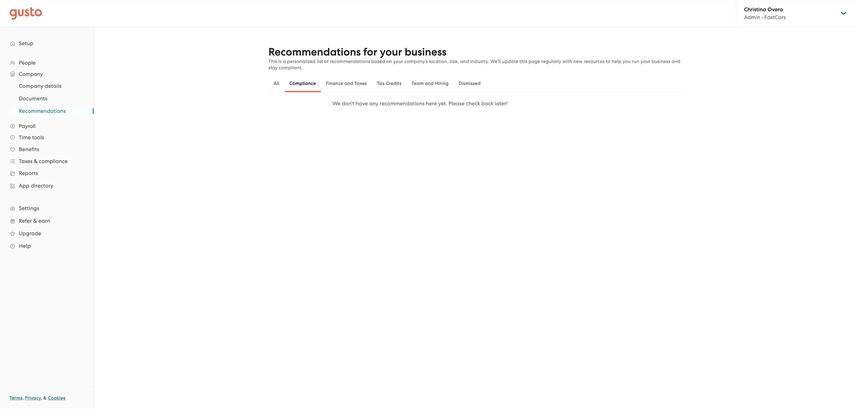 Task type: vqa. For each thing, say whether or not it's contained in the screenshot.
Learning
no



Task type: describe. For each thing, give the bounding box(es) containing it.
company's
[[404, 59, 428, 64]]

location,
[[429, 59, 449, 64]]

reports link
[[6, 168, 88, 179]]

people button
[[6, 57, 88, 68]]

run
[[632, 59, 640, 64]]

admin
[[744, 14, 760, 20]]

team and hiring
[[412, 81, 449, 86]]

time
[[19, 134, 31, 141]]

terms
[[9, 396, 22, 401]]

this
[[269, 59, 277, 64]]

team and hiring button
[[407, 76, 454, 91]]

help
[[19, 243, 31, 249]]

recommendations inside the recommendations for your business this is a personalized list of recommendations based on your company's location, size, and industry. we'll update this page regularly with new resources to help you run your business and stay compliant.
[[330, 59, 370, 64]]

settings
[[19, 205, 39, 212]]

documents link
[[11, 93, 88, 104]]

company button
[[6, 68, 88, 80]]

cookies button
[[48, 395, 65, 402]]

your right on
[[393, 59, 403, 64]]

company details link
[[11, 80, 88, 92]]

update
[[502, 59, 518, 64]]

later!
[[495, 100, 508, 107]]

upgrade
[[19, 230, 41, 237]]

1 horizontal spatial recommendations
[[380, 100, 425, 107]]

with
[[563, 59, 572, 64]]

recommendation categories for your business tab list
[[269, 75, 683, 92]]

terms link
[[9, 396, 22, 401]]

for
[[363, 46, 377, 58]]

list containing company details
[[0, 80, 94, 117]]

tools
[[32, 134, 44, 141]]

privacy
[[25, 396, 41, 401]]

settings link
[[6, 203, 88, 214]]

& for compliance
[[34, 158, 38, 164]]

and inside team and hiring button
[[425, 81, 434, 86]]

directory
[[31, 183, 53, 189]]

dismissed button
[[454, 76, 486, 91]]

app
[[19, 183, 29, 189]]

details
[[45, 83, 62, 89]]

fastcars
[[765, 14, 786, 20]]

earn
[[38, 218, 50, 224]]

resources
[[584, 59, 605, 64]]

hiring
[[435, 81, 449, 86]]

compliance
[[289, 81, 316, 86]]

& for earn
[[33, 218, 37, 224]]

to
[[606, 59, 611, 64]]

tax credits button
[[372, 76, 407, 91]]

stay
[[269, 65, 278, 71]]

any
[[369, 100, 378, 107]]

christina overa admin • fastcars
[[744, 6, 786, 20]]

privacy link
[[25, 396, 41, 401]]

team
[[412, 81, 424, 86]]

your right run
[[641, 59, 651, 64]]

reports
[[19, 170, 38, 176]]

recommendations for recommendations
[[19, 108, 66, 114]]

size,
[[450, 59, 459, 64]]

yet.
[[438, 100, 447, 107]]

list containing people
[[0, 57, 94, 252]]

payroll
[[19, 123, 36, 129]]

tax credits
[[377, 81, 402, 86]]

refer
[[19, 218, 32, 224]]

page
[[529, 59, 540, 64]]

refer & earn link
[[6, 215, 88, 227]]



Task type: locate. For each thing, give the bounding box(es) containing it.
time tools button
[[6, 132, 88, 143]]

compliance
[[39, 158, 68, 164]]

0 horizontal spatial ,
[[22, 396, 24, 401]]

1 vertical spatial recommendations
[[19, 108, 66, 114]]

taxes up have
[[354, 81, 367, 86]]

1 vertical spatial &
[[33, 218, 37, 224]]

recommendations
[[269, 46, 361, 58], [19, 108, 66, 114]]

overa
[[768, 6, 783, 13]]

upgrade link
[[6, 228, 88, 239]]

tax
[[377, 81, 385, 86]]

please
[[449, 100, 465, 107]]

finance and taxes
[[326, 81, 367, 86]]

recommendations for recommendations for your business this is a personalized list of recommendations based on your company's location, size, and industry. we'll update this page regularly with new resources to help you run your business and stay compliant.
[[269, 46, 361, 58]]

have
[[356, 100, 368, 107]]

0 vertical spatial business
[[405, 46, 447, 58]]

documents
[[19, 95, 47, 102]]

,
[[22, 396, 24, 401], [41, 396, 42, 401]]

company up documents at the left top
[[19, 83, 43, 89]]

all
[[274, 81, 279, 86]]

0 vertical spatial recommendations
[[269, 46, 361, 58]]

recommendations down credits
[[380, 100, 425, 107]]

benefits link
[[6, 144, 88, 155]]

new
[[573, 59, 583, 64]]

taxes & compliance
[[19, 158, 68, 164]]

1 vertical spatial taxes
[[19, 158, 33, 164]]

business up company's
[[405, 46, 447, 58]]

1 horizontal spatial taxes
[[354, 81, 367, 86]]

2 vertical spatial &
[[43, 396, 47, 401]]

industry.
[[470, 59, 489, 64]]

0 horizontal spatial taxes
[[19, 158, 33, 164]]

we
[[333, 100, 341, 107]]

company for company
[[19, 71, 43, 77]]

regularly
[[542, 59, 561, 64]]

people
[[19, 60, 36, 66]]

1 , from the left
[[22, 396, 24, 401]]

back
[[481, 100, 494, 107]]

based
[[371, 59, 385, 64]]

compliant.
[[279, 65, 303, 71]]

recommendations inside the recommendations for your business this is a personalized list of recommendations based on your company's location, size, and industry. we'll update this page regularly with new resources to help you run your business and stay compliant.
[[269, 46, 361, 58]]

app directory link
[[6, 180, 88, 191]]

dismissed
[[459, 81, 481, 86]]

and
[[460, 59, 469, 64], [672, 59, 681, 64], [344, 81, 353, 86], [425, 81, 434, 86]]

& left earn
[[33, 218, 37, 224]]

help
[[612, 59, 622, 64]]

& down benefits
[[34, 158, 38, 164]]

list
[[317, 59, 323, 64]]

your
[[380, 46, 402, 58], [393, 59, 403, 64], [641, 59, 651, 64]]

of
[[324, 59, 329, 64]]

payroll button
[[6, 121, 88, 132]]

cookies
[[48, 396, 65, 401]]

taxes inside "button"
[[354, 81, 367, 86]]

recommendations down documents link
[[19, 108, 66, 114]]

don't
[[342, 100, 354, 107]]

0 horizontal spatial business
[[405, 46, 447, 58]]

1 company from the top
[[19, 71, 43, 77]]

benefits
[[19, 146, 39, 153]]

company for company details
[[19, 83, 43, 89]]

business right run
[[652, 59, 671, 64]]

company down people
[[19, 71, 43, 77]]

all button
[[269, 76, 284, 91]]

company inside dropdown button
[[19, 71, 43, 77]]

this
[[520, 59, 527, 64]]

refer & earn
[[19, 218, 50, 224]]

0 vertical spatial &
[[34, 158, 38, 164]]

christina
[[744, 6, 766, 13]]

2 company from the top
[[19, 83, 43, 89]]

1 horizontal spatial ,
[[41, 396, 42, 401]]

recommendations for your business this is a personalized list of recommendations based on your company's location, size, and industry. we'll update this page regularly with new resources to help you run your business and stay compliant.
[[269, 46, 681, 71]]

time tools
[[19, 134, 44, 141]]

personalized
[[287, 59, 316, 64]]

setup link
[[6, 38, 88, 49]]

gusto navigation element
[[0, 27, 94, 262]]

0 horizontal spatial recommendations
[[19, 108, 66, 114]]

we'll
[[490, 59, 501, 64]]

help link
[[6, 240, 88, 252]]

credits
[[386, 81, 402, 86]]

, left cookies
[[41, 396, 42, 401]]

check
[[466, 100, 480, 107]]

2 , from the left
[[41, 396, 42, 401]]

1 vertical spatial company
[[19, 83, 43, 89]]

taxes & compliance button
[[6, 156, 88, 167]]

taxes inside dropdown button
[[19, 158, 33, 164]]

0 vertical spatial taxes
[[354, 81, 367, 86]]

1 horizontal spatial business
[[652, 59, 671, 64]]

2 list from the top
[[0, 80, 94, 117]]

& inside refer & earn link
[[33, 218, 37, 224]]

recommendations inside list
[[19, 108, 66, 114]]

recommendations up finance and taxes "button"
[[330, 59, 370, 64]]

list
[[0, 57, 94, 252], [0, 80, 94, 117]]

company details
[[19, 83, 62, 89]]

& inside taxes & compliance dropdown button
[[34, 158, 38, 164]]

finance and taxes button
[[321, 76, 372, 91]]

here
[[426, 100, 437, 107]]

•
[[762, 14, 763, 20]]

compliance button
[[284, 76, 321, 91]]

company
[[19, 71, 43, 77], [19, 83, 43, 89]]

we don't have any recommendations here yet. please check back later!
[[333, 100, 508, 107]]

recommendations
[[330, 59, 370, 64], [380, 100, 425, 107]]

recommendations up list
[[269, 46, 361, 58]]

0 vertical spatial company
[[19, 71, 43, 77]]

finance
[[326, 81, 343, 86]]

, left privacy
[[22, 396, 24, 401]]

setup
[[19, 40, 34, 46]]

and inside finance and taxes "button"
[[344, 81, 353, 86]]

1 horizontal spatial recommendations
[[269, 46, 361, 58]]

a
[[283, 59, 286, 64]]

taxes up reports
[[19, 158, 33, 164]]

your up on
[[380, 46, 402, 58]]

0 vertical spatial recommendations
[[330, 59, 370, 64]]

on
[[386, 59, 392, 64]]

recommendations link
[[11, 105, 88, 117]]

is
[[278, 59, 282, 64]]

terms , privacy , & cookies
[[9, 396, 65, 401]]

1 list from the top
[[0, 57, 94, 252]]

home image
[[9, 7, 42, 20]]

1 vertical spatial recommendations
[[380, 100, 425, 107]]

1 vertical spatial business
[[652, 59, 671, 64]]

you
[[623, 59, 631, 64]]

& left cookies
[[43, 396, 47, 401]]

0 horizontal spatial recommendations
[[330, 59, 370, 64]]

app directory
[[19, 183, 53, 189]]

taxes
[[354, 81, 367, 86], [19, 158, 33, 164]]

business
[[405, 46, 447, 58], [652, 59, 671, 64]]



